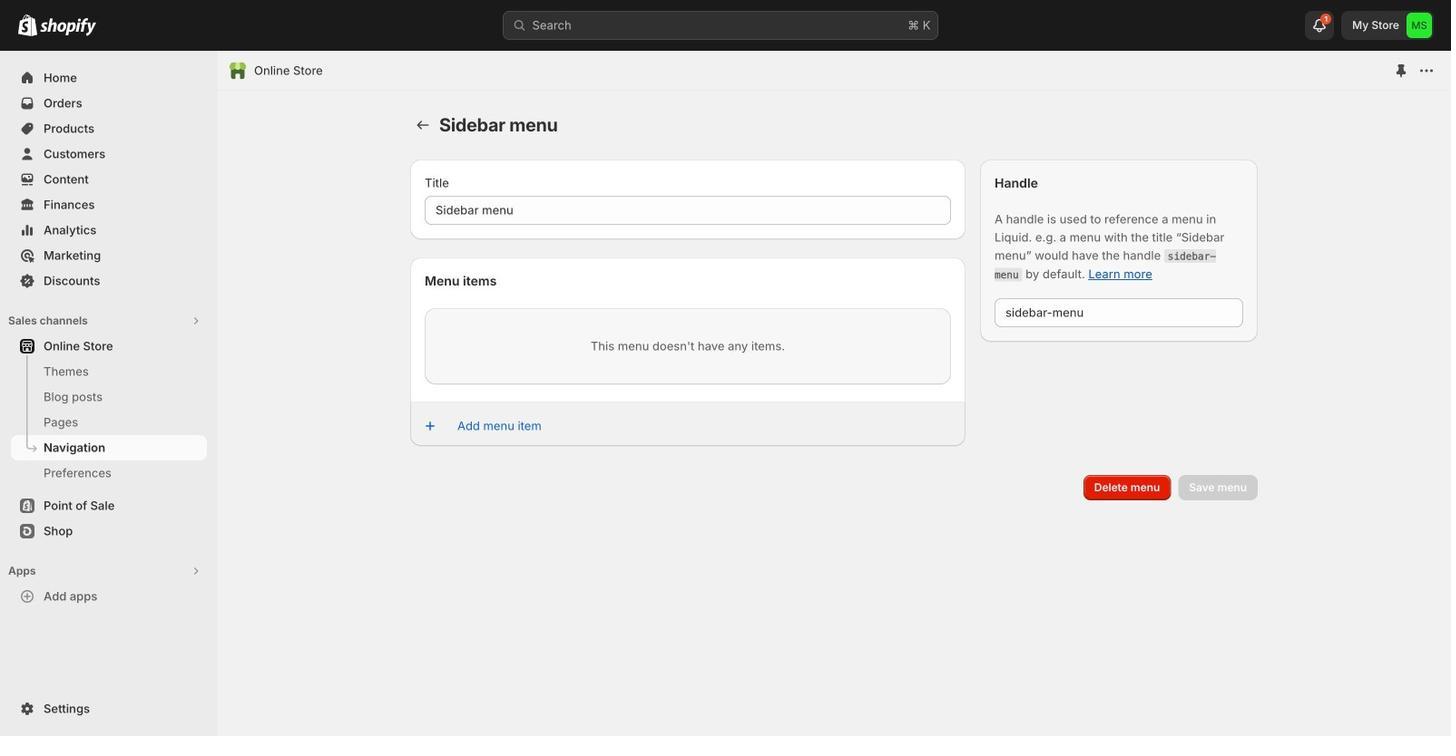 Task type: describe. For each thing, give the bounding box(es) containing it.
my store image
[[1407, 13, 1432, 38]]



Task type: locate. For each thing, give the bounding box(es) containing it.
shopify image
[[18, 14, 37, 36]]

online store image
[[229, 62, 247, 80]]

shopify image
[[40, 18, 96, 36]]



Task type: vqa. For each thing, say whether or not it's contained in the screenshot.
My Store icon
yes



